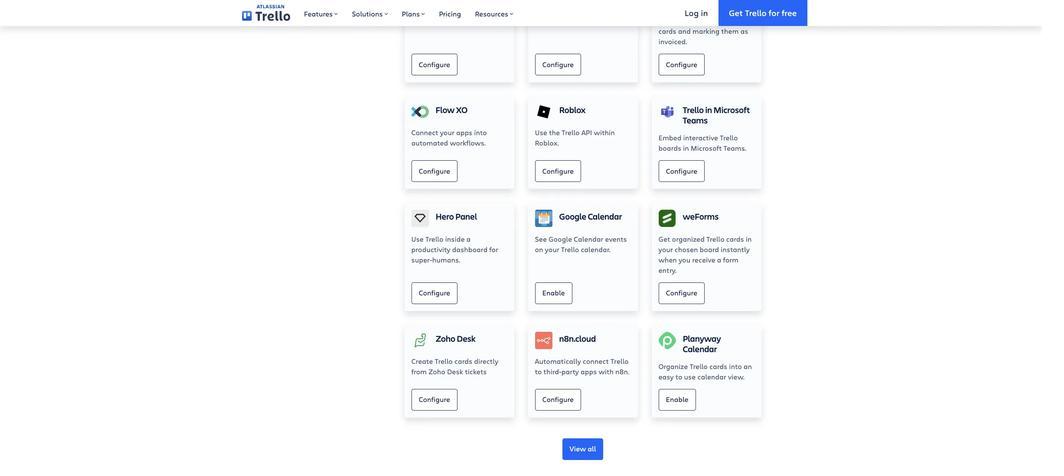 Task type: vqa. For each thing, say whether or not it's contained in the screenshot.


Task type: locate. For each thing, give the bounding box(es) containing it.
0 vertical spatial use
[[535, 128, 548, 137]]

your inside connect your apps into automated workflows.
[[440, 128, 455, 137]]

0 horizontal spatial enable
[[543, 288, 565, 298]]

get inside get organized trello cards in your chosen board instantly when you receive a form entry.
[[659, 235, 671, 244]]

hero panel
[[436, 211, 477, 223]]

embed
[[659, 133, 682, 143]]

1 horizontal spatial enable
[[666, 395, 689, 404]]

use the trello api within roblox.
[[535, 128, 615, 148]]

a up dashboard
[[467, 235, 471, 244]]

1 horizontal spatial get
[[729, 7, 743, 18]]

zoho right from
[[429, 367, 446, 376]]

automatically connect trello to third-party apps with n8n.
[[535, 357, 630, 376]]

all
[[588, 445, 596, 454]]

configure for roblox
[[543, 166, 574, 176]]

1 horizontal spatial use
[[535, 128, 548, 137]]

use inside use trello inside a productivity dashboard for super-humans.
[[412, 235, 424, 244]]

humans.
[[433, 256, 461, 265]]

to right the access
[[459, 6, 466, 15]]

1 vertical spatial google
[[549, 235, 572, 244]]

2 horizontal spatial your
[[659, 245, 673, 254]]

0 vertical spatial calendar
[[588, 211, 622, 223]]

apps down connect on the right bottom of page
[[581, 367, 597, 376]]

use inside use the trello api within roblox.
[[535, 128, 548, 137]]

into
[[474, 128, 487, 137], [730, 362, 742, 371]]

to inside organize trello cards into an easy to use calendar view.
[[676, 373, 683, 382]]

organize trello cards into an easy to use calendar view.
[[659, 362, 752, 382]]

into for planyway calendar
[[730, 362, 742, 371]]

configure
[[419, 60, 450, 69], [543, 60, 574, 69], [666, 60, 698, 69], [419, 166, 450, 176], [543, 166, 574, 176], [666, 166, 698, 176], [419, 288, 450, 298], [666, 288, 698, 298], [419, 395, 450, 404], [543, 395, 574, 404]]

1 horizontal spatial apps
[[581, 367, 597, 376]]

enable link
[[535, 283, 573, 304], [659, 389, 696, 411]]

1 vertical spatial calendar
[[574, 235, 604, 244]]

solutions button
[[345, 0, 395, 26]]

zoho desk
[[436, 333, 476, 345]]

apps up workflows.
[[456, 128, 473, 137]]

to inside secure access to trello with onelogin.
[[459, 6, 466, 15]]

0 horizontal spatial get
[[659, 235, 671, 244]]

xo
[[456, 104, 468, 116]]

enable link for planyway calendar
[[659, 389, 696, 411]]

use up productivity
[[412, 235, 424, 244]]

0 horizontal spatial to
[[459, 6, 466, 15]]

your inside get organized trello cards in your chosen board instantly when you receive a form entry.
[[659, 245, 673, 254]]

cards up instantly
[[727, 235, 745, 244]]

1 horizontal spatial with
[[599, 367, 614, 376]]

1 vertical spatial microsoft
[[691, 144, 722, 153]]

your for weforms
[[659, 245, 673, 254]]

0 horizontal spatial into
[[474, 128, 487, 137]]

view
[[570, 445, 586, 454]]

2 horizontal spatial to
[[676, 373, 683, 382]]

microsoft down interactive
[[691, 144, 722, 153]]

1 horizontal spatial enable link
[[659, 389, 696, 411]]

your inside see google calendar events on your trello calendar.
[[545, 245, 560, 254]]

to
[[459, 6, 466, 15], [535, 367, 542, 376], [676, 373, 683, 382]]

get up when
[[659, 235, 671, 244]]

plans button
[[395, 0, 432, 26]]

1 vertical spatial enable link
[[659, 389, 696, 411]]

1 horizontal spatial your
[[545, 245, 560, 254]]

trello up use
[[690, 362, 708, 371]]

calendar
[[588, 211, 622, 223], [574, 235, 604, 244], [683, 343, 717, 355]]

use up roblox.
[[535, 128, 548, 137]]

weforms
[[683, 211, 719, 223]]

onelogin.
[[412, 16, 444, 25]]

directly
[[474, 357, 499, 366]]

0 vertical spatial with
[[488, 6, 503, 15]]

configure for flow xo
[[419, 166, 450, 176]]

organize
[[659, 362, 688, 371]]

1 vertical spatial into
[[730, 362, 742, 371]]

1 horizontal spatial into
[[730, 362, 742, 371]]

third-
[[544, 367, 562, 376]]

microsoft right teams
[[714, 104, 750, 116]]

0 vertical spatial into
[[474, 128, 487, 137]]

for
[[720, 6, 729, 15], [769, 7, 780, 18], [726, 16, 735, 25], [490, 245, 499, 254]]

organized
[[672, 235, 705, 244]]

1 horizontal spatial a
[[718, 255, 722, 265]]

configure link for flow xo
[[412, 161, 458, 182]]

google up see google calendar events on your trello calendar.
[[560, 211, 587, 223]]

a inside get organized trello cards in your chosen board instantly when you receive a form entry.
[[718, 255, 722, 265]]

0 vertical spatial enable
[[543, 288, 565, 298]]

zoho inside create trello cards directly from zoho desk tickets
[[429, 367, 446, 376]]

trello inside use the trello api within roblox.
[[562, 128, 580, 137]]

app
[[705, 6, 718, 15]]

microsoft
[[714, 104, 750, 116], [691, 144, 722, 153]]

enable
[[543, 288, 565, 298], [666, 395, 689, 404]]

apps inside connect your apps into automated workflows.
[[456, 128, 473, 137]]

cards up calendar at the bottom of page
[[710, 362, 728, 371]]

view all
[[570, 445, 596, 454]]

cards inside create trello cards directly from zoho desk tickets
[[455, 357, 473, 366]]

simplest mac app for creating timesheets for cards and marking them as invoiced.
[[659, 6, 749, 46]]

get
[[729, 7, 743, 18], [659, 235, 671, 244]]

in inside embed interactive trello boards in microsoft teams.
[[683, 144, 689, 153]]

zoho up create trello cards directly from zoho desk tickets
[[436, 333, 456, 345]]

1 vertical spatial use
[[412, 235, 424, 244]]

trello inside automatically connect trello to third-party apps with n8n.
[[611, 357, 629, 366]]

trello up board
[[707, 235, 725, 244]]

cards down creating at the right
[[659, 27, 677, 36]]

enable for planyway calendar
[[666, 395, 689, 404]]

into inside connect your apps into automated workflows.
[[474, 128, 487, 137]]

0 vertical spatial google
[[560, 211, 587, 223]]

desk left tickets
[[447, 367, 463, 376]]

1 vertical spatial with
[[599, 367, 614, 376]]

see
[[535, 235, 547, 244]]

get for get trello for free
[[729, 7, 743, 18]]

1 vertical spatial zoho
[[429, 367, 446, 376]]

get up them
[[729, 7, 743, 18]]

trello up n8n.
[[611, 357, 629, 366]]

in
[[701, 7, 708, 18], [706, 104, 713, 116], [683, 144, 689, 153], [746, 235, 752, 244]]

apps
[[456, 128, 473, 137], [581, 367, 597, 376]]

into up view. on the bottom right of the page
[[730, 362, 742, 371]]

trello up teams. on the right of page
[[720, 133, 738, 143]]

trello inside use trello inside a productivity dashboard for super-humans.
[[426, 235, 444, 244]]

1 vertical spatial a
[[718, 255, 722, 265]]

desk up create trello cards directly from zoho desk tickets
[[457, 333, 476, 345]]

into up workflows.
[[474, 128, 487, 137]]

cards up tickets
[[455, 357, 473, 366]]

google
[[560, 211, 587, 223], [549, 235, 572, 244]]

your right on
[[545, 245, 560, 254]]

use for hero panel
[[412, 235, 424, 244]]

a left the form
[[718, 255, 722, 265]]

with inside automatically connect trello to third-party apps with n8n.
[[599, 367, 614, 376]]

0 vertical spatial a
[[467, 235, 471, 244]]

2 vertical spatial calendar
[[683, 343, 717, 355]]

your up when
[[659, 245, 673, 254]]

0 horizontal spatial use
[[412, 235, 424, 244]]

to left third-
[[535, 367, 542, 376]]

configure for n8n.cloud
[[543, 395, 574, 404]]

get organized trello cards in your chosen board instantly when you receive a form entry.
[[659, 235, 752, 275]]

enable link for google calendar
[[535, 283, 573, 304]]

planyway calendar
[[683, 333, 721, 355]]

0 horizontal spatial with
[[488, 6, 503, 15]]

calendar inside see google calendar events on your trello calendar.
[[574, 235, 604, 244]]

trello right pricing
[[468, 6, 486, 15]]

form
[[724, 255, 739, 265]]

1 horizontal spatial to
[[535, 367, 542, 376]]

calendar up organize trello cards into an easy to use calendar view.
[[683, 343, 717, 355]]

use for roblox
[[535, 128, 548, 137]]

trello inside create trello cards directly from zoho desk tickets
[[435, 357, 453, 366]]

0 horizontal spatial enable link
[[535, 283, 573, 304]]

0 vertical spatial apps
[[456, 128, 473, 137]]

trello
[[468, 6, 486, 15], [745, 7, 767, 18], [683, 104, 704, 116], [562, 128, 580, 137], [720, 133, 738, 143], [707, 235, 725, 244], [426, 235, 444, 244], [561, 245, 579, 254], [435, 357, 453, 366], [611, 357, 629, 366], [690, 362, 708, 371]]

create trello cards directly from zoho desk tickets
[[412, 357, 499, 376]]

trello in microsoft teams
[[683, 104, 750, 126]]

0 vertical spatial enable link
[[535, 283, 573, 304]]

into inside organize trello cards into an easy to use calendar view.
[[730, 362, 742, 371]]

a
[[467, 235, 471, 244], [718, 255, 722, 265]]

1 vertical spatial enable
[[666, 395, 689, 404]]

tickets
[[465, 367, 487, 376]]

google right see
[[549, 235, 572, 244]]

with
[[488, 6, 503, 15], [599, 367, 614, 376]]

party
[[562, 367, 579, 376]]

configure link for trello in microsoft teams
[[659, 161, 705, 182]]

trello inside see google calendar events on your trello calendar.
[[561, 245, 579, 254]]

configure for weforms
[[666, 288, 698, 298]]

trello up productivity
[[426, 235, 444, 244]]

creating
[[659, 16, 686, 25]]

trello up interactive
[[683, 104, 704, 116]]

cards
[[659, 27, 677, 36], [727, 235, 745, 244], [455, 357, 473, 366], [710, 362, 728, 371]]

trello left calendar.
[[561, 245, 579, 254]]

for right dashboard
[[490, 245, 499, 254]]

0 vertical spatial microsoft
[[714, 104, 750, 116]]

desk
[[457, 333, 476, 345], [447, 367, 463, 376]]

0 horizontal spatial a
[[467, 235, 471, 244]]

super-
[[412, 256, 433, 265]]

calendar up calendar.
[[574, 235, 604, 244]]

invoiced.
[[659, 37, 687, 46]]

flow
[[436, 104, 455, 116]]

trello left api
[[562, 128, 580, 137]]

trello inside organize trello cards into an easy to use calendar view.
[[690, 362, 708, 371]]

on
[[535, 245, 544, 254]]

log in
[[685, 7, 708, 18]]

to left use
[[676, 373, 683, 382]]

resources button
[[468, 0, 521, 26]]

in inside trello in microsoft teams
[[706, 104, 713, 116]]

1 vertical spatial apps
[[581, 367, 597, 376]]

your up automated
[[440, 128, 455, 137]]

configure link for n8n.cloud
[[535, 389, 582, 411]]

0 horizontal spatial apps
[[456, 128, 473, 137]]

1 vertical spatial desk
[[447, 367, 463, 376]]

view.
[[728, 373, 745, 382]]

0 horizontal spatial your
[[440, 128, 455, 137]]

trello right create
[[435, 357, 453, 366]]

zoho
[[436, 333, 456, 345], [429, 367, 446, 376]]

roblox
[[560, 104, 586, 116]]

calendar up events
[[588, 211, 622, 223]]

apps inside automatically connect trello to third-party apps with n8n.
[[581, 367, 597, 376]]

1 vertical spatial get
[[659, 235, 671, 244]]

0 vertical spatial get
[[729, 7, 743, 18]]

calendar inside planyway calendar
[[683, 343, 717, 355]]



Task type: describe. For each thing, give the bounding box(es) containing it.
features
[[304, 9, 333, 18]]

dashboard
[[452, 245, 488, 254]]

trello inside embed interactive trello boards in microsoft teams.
[[720, 133, 738, 143]]

as
[[741, 27, 749, 36]]

a inside use trello inside a productivity dashboard for super-humans.
[[467, 235, 471, 244]]

solutions
[[352, 9, 383, 18]]

inside
[[445, 235, 465, 244]]

configure link for zoho desk
[[412, 389, 458, 411]]

free
[[782, 7, 797, 18]]

plans
[[402, 9, 420, 18]]

to inside automatically connect trello to third-party apps with n8n.
[[535, 367, 542, 376]]

chosen
[[675, 245, 698, 254]]

within
[[594, 128, 615, 137]]

mac
[[690, 6, 704, 15]]

instantly
[[721, 245, 750, 254]]

teams
[[683, 115, 708, 126]]

configure for trello in microsoft teams
[[666, 166, 698, 176]]

atlassian trello image
[[242, 5, 290, 21]]

configure link for weforms
[[659, 283, 705, 304]]

in inside the log in link
[[701, 7, 708, 18]]

0 vertical spatial zoho
[[436, 333, 456, 345]]

n8n.cloud
[[560, 333, 596, 345]]

use trello inside a productivity dashboard for super-humans.
[[412, 235, 499, 265]]

google inside see google calendar events on your trello calendar.
[[549, 235, 572, 244]]

automatically
[[535, 357, 581, 366]]

the
[[549, 128, 560, 137]]

interactive
[[684, 133, 719, 143]]

n8n.
[[616, 367, 630, 376]]

roblox.
[[535, 139, 559, 148]]

configure for hero panel
[[419, 288, 450, 298]]

calendar for planyway calendar
[[683, 343, 717, 355]]

simplest
[[659, 6, 688, 15]]

enable for google calendar
[[543, 288, 565, 298]]

get trello for free
[[729, 7, 797, 18]]

cards inside simplest mac app for creating timesheets for cards and marking them as invoiced.
[[659, 27, 677, 36]]

features button
[[297, 0, 345, 26]]

boards
[[659, 144, 682, 153]]

pricing link
[[432, 0, 468, 26]]

microsoft inside embed interactive trello boards in microsoft teams.
[[691, 144, 722, 153]]

and
[[679, 27, 691, 36]]

desk inside create trello cards directly from zoho desk tickets
[[447, 367, 463, 376]]

productivity
[[412, 245, 451, 254]]

resources
[[475, 9, 509, 18]]

receive
[[693, 255, 716, 265]]

trello up 'as'
[[745, 7, 767, 18]]

when
[[659, 255, 677, 265]]

board
[[700, 245, 719, 254]]

configure link for roblox
[[535, 161, 582, 182]]

configure link for hero panel
[[412, 283, 458, 304]]

for up them
[[726, 16, 735, 25]]

create
[[412, 357, 433, 366]]

trello inside trello in microsoft teams
[[683, 104, 704, 116]]

marking
[[693, 27, 720, 36]]

connect
[[412, 128, 439, 137]]

pricing
[[439, 9, 461, 18]]

teams.
[[724, 144, 747, 153]]

secure
[[412, 6, 434, 15]]

configure for zoho desk
[[419, 395, 450, 404]]

them
[[722, 27, 739, 36]]

0 vertical spatial desk
[[457, 333, 476, 345]]

flow xo
[[436, 104, 468, 116]]

calendar.
[[581, 245, 611, 254]]

view all button
[[563, 439, 604, 461]]

in inside get organized trello cards in your chosen board instantly when you receive a form entry.
[[746, 235, 752, 244]]

from
[[412, 367, 427, 376]]

log
[[685, 7, 699, 18]]

trello inside get organized trello cards in your chosen board instantly when you receive a form entry.
[[707, 235, 725, 244]]

microsoft inside trello in microsoft teams
[[714, 104, 750, 116]]

embed interactive trello boards in microsoft teams.
[[659, 133, 747, 153]]

secure access to trello with onelogin.
[[412, 6, 503, 25]]

google calendar
[[560, 211, 622, 223]]

for right the app
[[720, 6, 729, 15]]

trello inside secure access to trello with onelogin.
[[468, 6, 486, 15]]

with inside secure access to trello with onelogin.
[[488, 6, 503, 15]]

automated
[[412, 139, 448, 148]]

timesheets
[[688, 16, 725, 25]]

planyway
[[683, 333, 721, 345]]

see google calendar events on your trello calendar.
[[535, 235, 627, 254]]

an
[[744, 362, 752, 371]]

entry.
[[659, 266, 677, 275]]

use
[[685, 373, 696, 382]]

calendar for google calendar
[[588, 211, 622, 223]]

you
[[679, 255, 691, 265]]

for left free
[[769, 7, 780, 18]]

events
[[605, 235, 627, 244]]

api
[[582, 128, 592, 137]]

hero
[[436, 211, 454, 223]]

panel
[[456, 211, 477, 223]]

get trello for free link
[[719, 0, 808, 26]]

connect your apps into automated workflows.
[[412, 128, 487, 148]]

calendar
[[698, 373, 727, 382]]

cards inside get organized trello cards in your chosen board instantly when you receive a form entry.
[[727, 235, 745, 244]]

for inside use trello inside a productivity dashboard for super-humans.
[[490, 245, 499, 254]]

get for get organized trello cards in your chosen board instantly when you receive a form entry.
[[659, 235, 671, 244]]

cards inside organize trello cards into an easy to use calendar view.
[[710, 362, 728, 371]]

access
[[435, 6, 458, 15]]

easy
[[659, 373, 674, 382]]

into for flow xo
[[474, 128, 487, 137]]

workflows.
[[450, 139, 486, 148]]

log in link
[[675, 0, 719, 26]]

your for google calendar
[[545, 245, 560, 254]]

connect
[[583, 357, 609, 366]]



